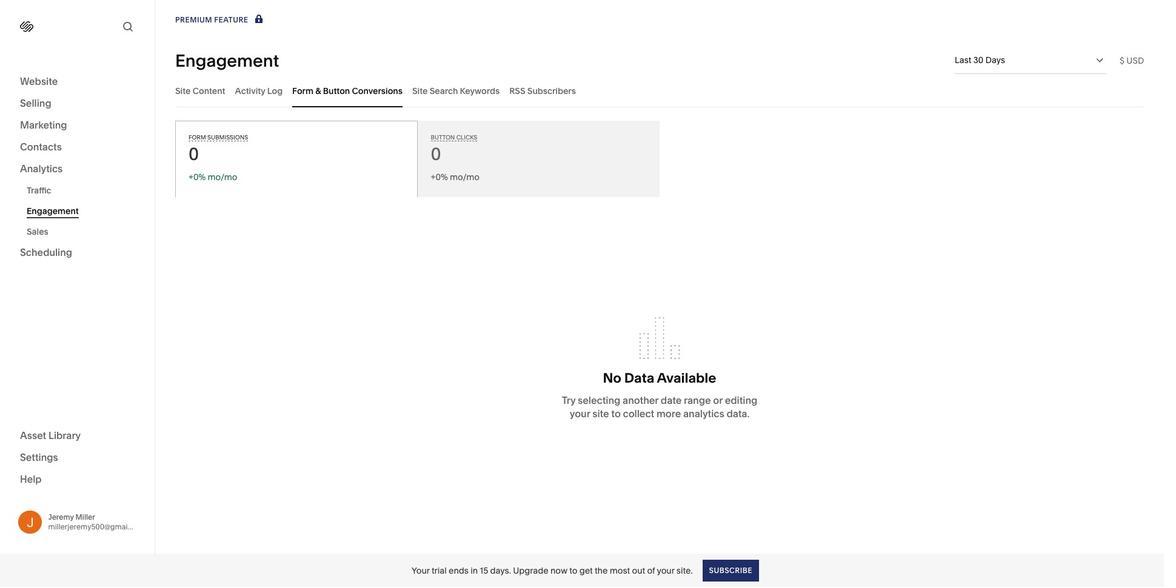Task type: describe. For each thing, give the bounding box(es) containing it.
no
[[603, 370, 622, 386]]

1 vertical spatial your
[[657, 565, 675, 576]]

library
[[49, 429, 81, 441]]

in
[[471, 565, 478, 576]]

millerjeremy500@gmail.com
[[48, 522, 146, 531]]

tab list containing site content
[[175, 74, 1145, 107]]

try selecting another date range or editing your site to collect more analytics data.
[[562, 394, 758, 420]]

jeremy miller millerjeremy500@gmail.com
[[48, 513, 146, 531]]

site.
[[677, 565, 693, 576]]

activity log
[[235, 85, 283, 96]]

website
[[20, 75, 58, 87]]

analytics link
[[20, 162, 135, 177]]

now
[[551, 565, 568, 576]]

rss subscribers
[[510, 85, 576, 96]]

marketing link
[[20, 118, 135, 133]]

1 vertical spatial to
[[570, 565, 578, 576]]

get
[[580, 565, 593, 576]]

conversions
[[352, 85, 403, 96]]

last
[[955, 55, 972, 66]]

selling link
[[20, 96, 135, 111]]

log
[[267, 85, 283, 96]]

button clicks 0 0% mo/mo
[[431, 134, 480, 183]]

sales link
[[27, 221, 141, 242]]

to inside try selecting another date range or editing your site to collect more analytics data.
[[612, 407, 621, 420]]

miller
[[76, 513, 95, 522]]

clicks
[[457, 134, 478, 141]]

button inside button
[[323, 85, 350, 96]]

most
[[610, 565, 630, 576]]

asset library
[[20, 429, 81, 441]]

data
[[625, 370, 655, 386]]

premium feature button
[[175, 13, 265, 27]]

site content button
[[175, 74, 225, 107]]

button inside button clicks 0 0% mo/mo
[[431, 134, 455, 141]]

asset library link
[[20, 429, 135, 443]]

site search keywords button
[[413, 74, 500, 107]]

help
[[20, 473, 42, 485]]

rss subscribers button
[[510, 74, 576, 107]]

scheduling link
[[20, 246, 135, 260]]

mo/mo for form submissions 0 0% mo/mo
[[208, 172, 237, 183]]

15
[[480, 565, 488, 576]]

0% for button clicks 0 0% mo/mo
[[436, 172, 448, 183]]

analytics
[[20, 163, 63, 175]]

more
[[657, 407, 681, 420]]

collect
[[623, 407, 655, 420]]

content
[[193, 85, 225, 96]]

feature
[[214, 15, 248, 24]]

premium feature
[[175, 15, 248, 24]]

another
[[623, 394, 659, 406]]

selling
[[20, 97, 51, 109]]

$ usd
[[1120, 55, 1145, 66]]

site for site content
[[175, 85, 191, 96]]

selecting
[[578, 394, 621, 406]]

subscribers
[[528, 85, 576, 96]]

subscribe button
[[703, 560, 760, 582]]

available
[[657, 370, 717, 386]]

settings
[[20, 451, 58, 463]]

1 horizontal spatial engagement
[[175, 50, 279, 71]]

0 for form submissions 0 0% mo/mo
[[189, 144, 199, 164]]

no data available
[[603, 370, 717, 386]]

site search keywords
[[413, 85, 500, 96]]

0% for form submissions 0 0% mo/mo
[[193, 172, 206, 183]]

&
[[316, 85, 321, 96]]

settings link
[[20, 450, 135, 465]]

site
[[593, 407, 610, 420]]

editing
[[725, 394, 758, 406]]

form for button
[[292, 85, 314, 96]]

the
[[595, 565, 608, 576]]

website link
[[20, 75, 135, 89]]

data.
[[727, 407, 750, 420]]



Task type: locate. For each thing, give the bounding box(es) containing it.
1 horizontal spatial 0%
[[436, 172, 448, 183]]

0% inside button clicks 0 0% mo/mo
[[436, 172, 448, 183]]

usd
[[1127, 55, 1145, 66]]

site left search
[[413, 85, 428, 96]]

analytics
[[684, 407, 725, 420]]

days
[[986, 55, 1006, 66]]

engagement down traffic
[[27, 206, 79, 217]]

form inside button
[[292, 85, 314, 96]]

site inside button
[[413, 85, 428, 96]]

days.
[[490, 565, 511, 576]]

0 inside 'form submissions 0 0% mo/mo'
[[189, 144, 199, 164]]

0 horizontal spatial 0
[[189, 144, 199, 164]]

1 horizontal spatial 0
[[431, 144, 441, 164]]

activity
[[235, 85, 265, 96]]

1 0% from the left
[[193, 172, 206, 183]]

mo/mo down submissions
[[208, 172, 237, 183]]

traffic link
[[27, 180, 141, 201]]

site content
[[175, 85, 225, 96]]

site inside button
[[175, 85, 191, 96]]

1 horizontal spatial mo/mo
[[450, 172, 480, 183]]

button left clicks
[[431, 134, 455, 141]]

0 inside button clicks 0 0% mo/mo
[[431, 144, 441, 164]]

your
[[412, 565, 430, 576]]

1 horizontal spatial site
[[413, 85, 428, 96]]

ends
[[449, 565, 469, 576]]

0 horizontal spatial button
[[323, 85, 350, 96]]

0 horizontal spatial to
[[570, 565, 578, 576]]

date
[[661, 394, 682, 406]]

sales
[[27, 226, 48, 237]]

1 0 from the left
[[189, 144, 199, 164]]

mo/mo down clicks
[[450, 172, 480, 183]]

0 vertical spatial button
[[323, 85, 350, 96]]

engagement up content
[[175, 50, 279, 71]]

0%
[[193, 172, 206, 183], [436, 172, 448, 183]]

site left content
[[175, 85, 191, 96]]

0
[[189, 144, 199, 164], [431, 144, 441, 164]]

subscribe
[[710, 566, 753, 575]]

0 vertical spatial engagement
[[175, 50, 279, 71]]

out
[[632, 565, 646, 576]]

jeremy
[[48, 513, 74, 522]]

2 0% from the left
[[436, 172, 448, 183]]

1 vertical spatial button
[[431, 134, 455, 141]]

form
[[292, 85, 314, 96], [189, 134, 206, 141]]

0 horizontal spatial mo/mo
[[208, 172, 237, 183]]

form submissions 0 0% mo/mo
[[189, 134, 248, 183]]

0 horizontal spatial 0%
[[193, 172, 206, 183]]

1 vertical spatial engagement
[[27, 206, 79, 217]]

mo/mo for button clicks 0 0% mo/mo
[[450, 172, 480, 183]]

your right of
[[657, 565, 675, 576]]

$
[[1120, 55, 1125, 66]]

30
[[974, 55, 984, 66]]

try
[[562, 394, 576, 406]]

0 vertical spatial form
[[292, 85, 314, 96]]

0 horizontal spatial engagement
[[27, 206, 79, 217]]

mo/mo inside button clicks 0 0% mo/mo
[[450, 172, 480, 183]]

to right site
[[612, 407, 621, 420]]

form inside 'form submissions 0 0% mo/mo'
[[189, 134, 206, 141]]

contacts
[[20, 141, 62, 153]]

form left submissions
[[189, 134, 206, 141]]

0 horizontal spatial site
[[175, 85, 191, 96]]

form & button conversions button
[[292, 74, 403, 107]]

your
[[570, 407, 591, 420], [657, 565, 675, 576]]

1 horizontal spatial to
[[612, 407, 621, 420]]

mo/mo inside 'form submissions 0 0% mo/mo'
[[208, 172, 237, 183]]

engagement link
[[27, 201, 141, 221]]

2 mo/mo from the left
[[450, 172, 480, 183]]

traffic
[[27, 185, 51, 196]]

activity log button
[[235, 74, 283, 107]]

0% inside 'form submissions 0 0% mo/mo'
[[193, 172, 206, 183]]

range
[[684, 394, 711, 406]]

submissions
[[208, 134, 248, 141]]

button
[[323, 85, 350, 96], [431, 134, 455, 141]]

button right &
[[323, 85, 350, 96]]

trial
[[432, 565, 447, 576]]

2 site from the left
[[413, 85, 428, 96]]

1 vertical spatial form
[[189, 134, 206, 141]]

help link
[[20, 472, 42, 486]]

upgrade
[[513, 565, 549, 576]]

0 vertical spatial your
[[570, 407, 591, 420]]

contacts link
[[20, 140, 135, 155]]

0 vertical spatial to
[[612, 407, 621, 420]]

your down "try"
[[570, 407, 591, 420]]

form & button conversions
[[292, 85, 403, 96]]

last 30 days button
[[955, 47, 1107, 73]]

to
[[612, 407, 621, 420], [570, 565, 578, 576]]

engagement
[[175, 50, 279, 71], [27, 206, 79, 217]]

scheduling
[[20, 246, 72, 258]]

rss
[[510, 85, 526, 96]]

your trial ends in 15 days. upgrade now to get the most out of your site.
[[412, 565, 693, 576]]

form left &
[[292, 85, 314, 96]]

1 horizontal spatial button
[[431, 134, 455, 141]]

marketing
[[20, 119, 67, 131]]

form for 0
[[189, 134, 206, 141]]

of
[[648, 565, 655, 576]]

keywords
[[460, 85, 500, 96]]

0 horizontal spatial form
[[189, 134, 206, 141]]

0 for button clicks 0 0% mo/mo
[[431, 144, 441, 164]]

site for site search keywords
[[413, 85, 428, 96]]

or
[[714, 394, 723, 406]]

asset
[[20, 429, 46, 441]]

mo/mo
[[208, 172, 237, 183], [450, 172, 480, 183]]

1 horizontal spatial form
[[292, 85, 314, 96]]

your inside try selecting another date range or editing your site to collect more analytics data.
[[570, 407, 591, 420]]

site
[[175, 85, 191, 96], [413, 85, 428, 96]]

1 mo/mo from the left
[[208, 172, 237, 183]]

tab list
[[175, 74, 1145, 107]]

2 0 from the left
[[431, 144, 441, 164]]

1 horizontal spatial your
[[657, 565, 675, 576]]

0 horizontal spatial your
[[570, 407, 591, 420]]

premium
[[175, 15, 212, 24]]

1 site from the left
[[175, 85, 191, 96]]

search
[[430, 85, 458, 96]]

to left get
[[570, 565, 578, 576]]

last 30 days
[[955, 55, 1006, 66]]



Task type: vqa. For each thing, say whether or not it's contained in the screenshot.
the site
yes



